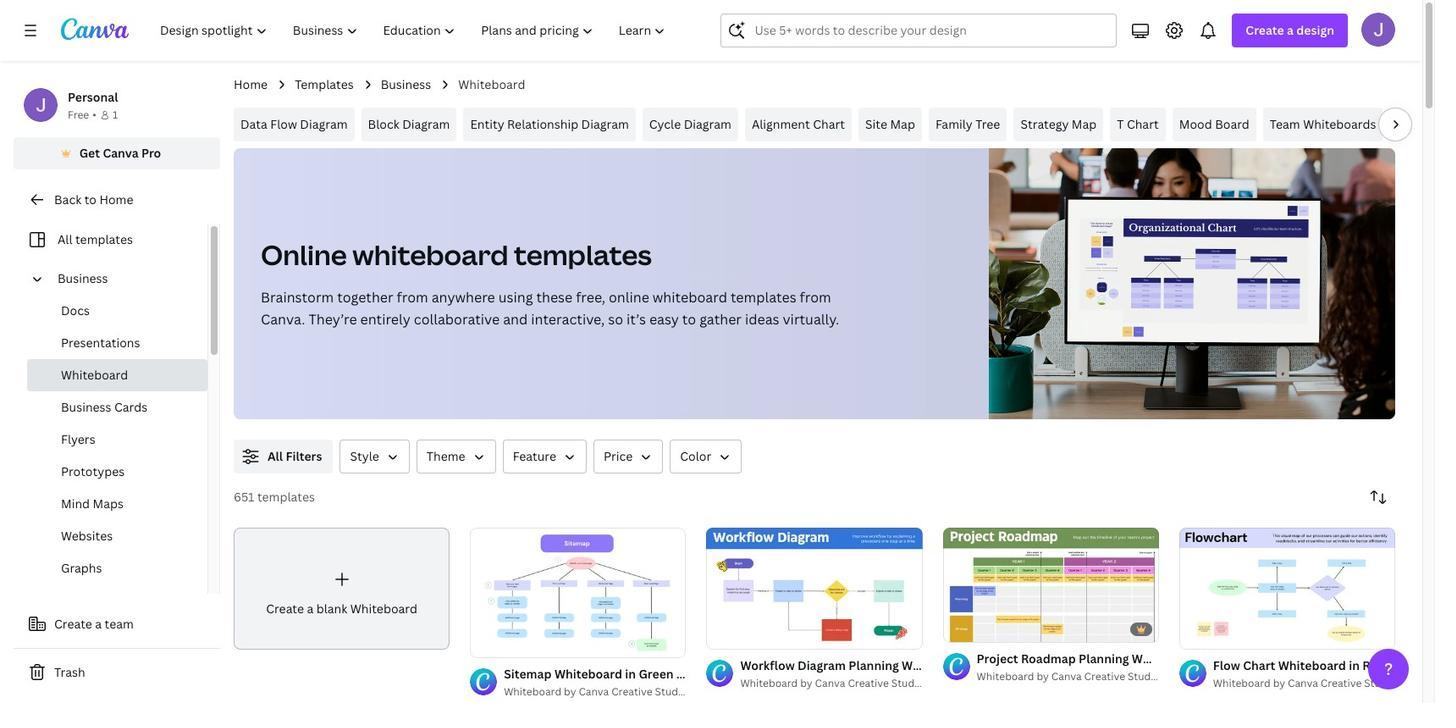 Task type: describe. For each thing, give the bounding box(es) containing it.
presentations
[[61, 335, 140, 351]]

alignment chart
[[752, 116, 845, 132]]

entirely
[[360, 310, 411, 329]]

feature
[[513, 448, 556, 464]]

651 templates
[[234, 489, 315, 505]]

flow chart whiteboard in red blue bas link
[[1214, 656, 1436, 675]]

chart for flow
[[1244, 657, 1276, 673]]

all templates link
[[24, 224, 197, 256]]

canva.
[[261, 310, 305, 329]]

theme
[[427, 448, 466, 464]]

create for create a design
[[1246, 22, 1285, 38]]

map for strategy map
[[1072, 116, 1097, 132]]

0 horizontal spatial home
[[99, 191, 133, 208]]

blue
[[1388, 657, 1414, 673]]

family
[[936, 116, 973, 132]]

site
[[866, 116, 888, 132]]

map for site map
[[891, 116, 916, 132]]

templates
[[295, 76, 354, 92]]

data flow diagram
[[241, 116, 348, 132]]

0 vertical spatial to
[[84, 191, 97, 208]]

gather
[[700, 310, 742, 329]]

create a blank whiteboard link
[[234, 528, 450, 649]]

site map link
[[859, 108, 922, 141]]

websites
[[61, 528, 113, 544]]

strategy map link
[[1014, 108, 1104, 141]]

cycle
[[650, 116, 681, 132]]

together
[[337, 288, 394, 307]]

chart for alignment
[[813, 116, 845, 132]]

entity relationship diagram
[[470, 116, 629, 132]]

all for all templates
[[58, 231, 72, 247]]

family tree link
[[929, 108, 1007, 141]]

back to home
[[54, 191, 133, 208]]

0 horizontal spatial business link
[[51, 263, 197, 295]]

relationship
[[507, 116, 579, 132]]

bas
[[1417, 657, 1436, 673]]

flow chart whiteboard in red blue bas whiteboard by canva creative studio
[[1214, 657, 1436, 690]]

data
[[241, 116, 268, 132]]

site map
[[866, 116, 916, 132]]

docs
[[61, 302, 90, 318]]

project roadmap planning whiteboard in green pink yellow spaced color blocks style image
[[943, 527, 1159, 643]]

canva inside button
[[103, 145, 139, 161]]

create for create a team
[[54, 616, 92, 632]]

alignment chart link
[[745, 108, 852, 141]]

•
[[93, 108, 96, 122]]

interactive,
[[531, 310, 605, 329]]

flow inside flow chart whiteboard in red blue bas whiteboard by canva creative studio
[[1214, 657, 1241, 673]]

3 diagram from the left
[[582, 116, 629, 132]]

mind maps
[[61, 496, 124, 512]]

mind maps link
[[27, 488, 208, 520]]

all filters button
[[234, 440, 333, 473]]

feature button
[[503, 440, 587, 473]]

a for team
[[95, 616, 102, 632]]

whiteboard by canva creative studio for workflow diagram planning whiteboard in purple blue modern professional style image
[[741, 676, 924, 690]]

price button
[[594, 440, 663, 473]]

templates up free,
[[514, 236, 652, 273]]

by inside sitemap whiteboard in green purple basic style whiteboard by canva creative studio
[[564, 684, 576, 699]]

purple
[[677, 666, 715, 682]]

websites link
[[27, 520, 208, 552]]

flyers
[[61, 431, 95, 447]]

red
[[1363, 657, 1385, 673]]

sitemap whiteboard in green purple basic style image
[[470, 527, 686, 658]]

it's
[[627, 310, 646, 329]]

get
[[79, 145, 100, 161]]

price
[[604, 448, 633, 464]]

design
[[1297, 22, 1335, 38]]

1
[[113, 108, 118, 122]]

whiteboards
[[1304, 116, 1377, 132]]

block diagram link
[[361, 108, 457, 141]]

templates link
[[295, 75, 354, 94]]

business cards link
[[27, 391, 208, 424]]

maps
[[93, 496, 124, 512]]

online
[[261, 236, 347, 273]]

entity relationship diagram link
[[464, 108, 636, 141]]

create for create a blank whiteboard
[[266, 600, 304, 616]]

business for business link to the left
[[58, 270, 108, 286]]

mood board link
[[1173, 108, 1257, 141]]

alignment
[[752, 116, 810, 132]]

virtually.
[[783, 310, 840, 329]]

all templates
[[58, 231, 133, 247]]

studio inside sitemap whiteboard in green purple basic style whiteboard by canva creative studio
[[655, 684, 687, 699]]

trash link
[[14, 656, 220, 689]]

0 vertical spatial flow
[[270, 116, 297, 132]]

home link
[[234, 75, 268, 94]]

create a blank whiteboard element
[[234, 528, 450, 649]]

cycle diagram link
[[643, 108, 739, 141]]

team
[[1270, 116, 1301, 132]]

whiteboard by canva creative studio for project roadmap planning whiteboard in green pink yellow spaced color blocks style image
[[977, 669, 1160, 684]]

create a blank whiteboard
[[266, 600, 418, 616]]

data flow diagram link
[[234, 108, 355, 141]]

free,
[[576, 288, 606, 307]]

creative inside flow chart whiteboard in red blue bas whiteboard by canva creative studio
[[1321, 676, 1362, 690]]

0 vertical spatial home
[[234, 76, 268, 92]]

blank
[[317, 600, 348, 616]]

canva inside sitemap whiteboard in green purple basic style whiteboard by canva creative studio
[[579, 684, 609, 699]]

to inside brainstorm together from anywhere using these free, online whiteboard templates from canva. they're entirely collaborative and interactive, so it's easy to gather ideas virtually.
[[683, 310, 696, 329]]

color button
[[670, 440, 742, 473]]



Task type: vqa. For each thing, say whether or not it's contained in the screenshot.
"SITEMAP"
yes



Task type: locate. For each thing, give the bounding box(es) containing it.
these
[[537, 288, 573, 307]]

4 diagram from the left
[[684, 116, 732, 132]]

cards
[[114, 399, 148, 415]]

2 horizontal spatial a
[[1288, 22, 1294, 38]]

business up block diagram
[[381, 76, 431, 92]]

a left design
[[1288, 22, 1294, 38]]

1 horizontal spatial all
[[268, 448, 283, 464]]

a for blank
[[307, 600, 314, 616]]

chart right t
[[1127, 116, 1159, 132]]

diagram
[[300, 116, 348, 132], [402, 116, 450, 132], [582, 116, 629, 132], [684, 116, 732, 132]]

1 vertical spatial home
[[99, 191, 133, 208]]

all down back
[[58, 231, 72, 247]]

jacob simon image
[[1362, 13, 1396, 47]]

style
[[350, 448, 379, 464], [751, 666, 781, 682]]

get canva pro button
[[14, 137, 220, 169]]

t
[[1117, 116, 1124, 132]]

workflow diagram planning whiteboard in purple blue modern professional style image
[[707, 527, 923, 649]]

to right easy
[[683, 310, 696, 329]]

home up data
[[234, 76, 268, 92]]

chart inside flow chart whiteboard in red blue bas whiteboard by canva creative studio
[[1244, 657, 1276, 673]]

create left design
[[1246, 22, 1285, 38]]

diagram down templates link
[[300, 116, 348, 132]]

1 horizontal spatial chart
[[1127, 116, 1159, 132]]

business for business link to the right
[[381, 76, 431, 92]]

graphs link
[[27, 552, 208, 584]]

create left team
[[54, 616, 92, 632]]

whiteboard by canva creative studio
[[977, 669, 1160, 684], [741, 676, 924, 690]]

in inside sitemap whiteboard in green purple basic style whiteboard by canva creative studio
[[625, 666, 636, 682]]

brainstorm
[[261, 288, 334, 307]]

1 horizontal spatial to
[[683, 310, 696, 329]]

whiteboard up easy
[[653, 288, 728, 307]]

whiteboard inside brainstorm together from anywhere using these free, online whiteboard templates from canva. they're entirely collaborative and interactive, so it's easy to gather ideas virtually.
[[653, 288, 728, 307]]

flow
[[270, 116, 297, 132], [1214, 657, 1241, 673]]

1 vertical spatial all
[[268, 448, 283, 464]]

personal
[[68, 89, 118, 105]]

2 from from the left
[[800, 288, 832, 307]]

2 vertical spatial business
[[61, 399, 111, 415]]

in left the red
[[1349, 657, 1360, 673]]

0 vertical spatial all
[[58, 231, 72, 247]]

0 horizontal spatial a
[[95, 616, 102, 632]]

easy
[[650, 310, 679, 329]]

business
[[381, 76, 431, 92], [58, 270, 108, 286], [61, 399, 111, 415]]

a
[[1288, 22, 1294, 38], [307, 600, 314, 616], [95, 616, 102, 632]]

style right filters
[[350, 448, 379, 464]]

board
[[1216, 116, 1250, 132]]

docs link
[[27, 295, 208, 327]]

business up the docs
[[58, 270, 108, 286]]

team whiteboards
[[1270, 116, 1377, 132]]

templates down "all filters" button
[[257, 489, 315, 505]]

map
[[891, 116, 916, 132], [1072, 116, 1097, 132]]

create
[[1246, 22, 1285, 38], [266, 600, 304, 616], [54, 616, 92, 632]]

get canva pro
[[79, 145, 161, 161]]

business link down all templates link
[[51, 263, 197, 295]]

using
[[499, 288, 533, 307]]

and
[[503, 310, 528, 329]]

0 vertical spatial business
[[381, 76, 431, 92]]

online
[[609, 288, 650, 307]]

1 vertical spatial business
[[58, 270, 108, 286]]

by inside flow chart whiteboard in red blue bas whiteboard by canva creative studio
[[1274, 676, 1286, 690]]

0 horizontal spatial map
[[891, 116, 916, 132]]

in left green
[[625, 666, 636, 682]]

cycle diagram
[[650, 116, 732, 132]]

t chart link
[[1111, 108, 1166, 141]]

1 horizontal spatial style
[[751, 666, 781, 682]]

chart left site
[[813, 116, 845, 132]]

whiteboard by canva creative studio link for 'flow chart whiteboard in red blue basic style' image
[[1214, 675, 1397, 692]]

creative inside sitemap whiteboard in green purple basic style whiteboard by canva creative studio
[[612, 684, 653, 699]]

0 horizontal spatial flow
[[270, 116, 297, 132]]

from up virtually.
[[800, 288, 832, 307]]

1 vertical spatial whiteboard
[[653, 288, 728, 307]]

Sort by button
[[1362, 480, 1396, 514]]

Search search field
[[755, 14, 1107, 47]]

create a team
[[54, 616, 134, 632]]

business up flyers at the bottom of the page
[[61, 399, 111, 415]]

1 vertical spatial to
[[683, 310, 696, 329]]

team
[[105, 616, 134, 632]]

1 vertical spatial flow
[[1214, 657, 1241, 673]]

1 horizontal spatial whiteboard by canva creative studio
[[977, 669, 1160, 684]]

home up all templates link
[[99, 191, 133, 208]]

create a design
[[1246, 22, 1335, 38]]

1 horizontal spatial map
[[1072, 116, 1097, 132]]

map right site
[[891, 116, 916, 132]]

back to home link
[[14, 183, 220, 217]]

to right back
[[84, 191, 97, 208]]

anywhere
[[432, 288, 495, 307]]

basic
[[718, 666, 748, 682]]

style button
[[340, 440, 410, 473]]

creative
[[1085, 669, 1126, 684], [848, 676, 889, 690], [1321, 676, 1362, 690], [612, 684, 653, 699]]

diagram right cycle
[[684, 116, 732, 132]]

1 from from the left
[[397, 288, 428, 307]]

whiteboard by canva creative studio link
[[977, 669, 1160, 685], [741, 675, 924, 692], [1214, 675, 1397, 692], [504, 684, 687, 701]]

business cards
[[61, 399, 148, 415]]

flow chart whiteboard in red blue basic style image
[[1180, 527, 1396, 649]]

0 horizontal spatial from
[[397, 288, 428, 307]]

1 horizontal spatial from
[[800, 288, 832, 307]]

a for design
[[1288, 22, 1294, 38]]

create a design button
[[1233, 14, 1348, 47]]

templates down back to home
[[75, 231, 133, 247]]

chart
[[813, 116, 845, 132], [1127, 116, 1159, 132], [1244, 657, 1276, 673]]

all left filters
[[268, 448, 283, 464]]

1 horizontal spatial business link
[[381, 75, 431, 94]]

color
[[680, 448, 712, 464]]

green
[[639, 666, 674, 682]]

all for all filters
[[268, 448, 283, 464]]

chart down 'flow chart whiteboard in red blue basic style' image
[[1244, 657, 1276, 673]]

in
[[1349, 657, 1360, 673], [625, 666, 636, 682]]

whiteboard by canva creative studio link for project roadmap planning whiteboard in green pink yellow spaced color blocks style image
[[977, 669, 1160, 685]]

0 horizontal spatial chart
[[813, 116, 845, 132]]

all filters
[[268, 448, 322, 464]]

style inside button
[[350, 448, 379, 464]]

create a team button
[[14, 607, 220, 641]]

theme button
[[417, 440, 496, 473]]

mood
[[1180, 116, 1213, 132]]

all inside button
[[268, 448, 283, 464]]

templates inside brainstorm together from anywhere using these free, online whiteboard templates from canva. they're entirely collaborative and interactive, so it's easy to gather ideas virtually.
[[731, 288, 797, 307]]

templates up ideas
[[731, 288, 797, 307]]

home
[[234, 76, 268, 92], [99, 191, 133, 208]]

from up entirely
[[397, 288, 428, 307]]

1 horizontal spatial flow
[[1214, 657, 1241, 673]]

a inside button
[[95, 616, 102, 632]]

mood board
[[1180, 116, 1250, 132]]

sitemap
[[504, 666, 552, 682]]

team whiteboards link
[[1264, 108, 1384, 141]]

0 vertical spatial business link
[[381, 75, 431, 94]]

whiteboard up anywhere
[[353, 236, 509, 273]]

None search field
[[721, 14, 1118, 47]]

block
[[368, 116, 400, 132]]

whiteboard
[[458, 76, 526, 92], [61, 367, 128, 383], [350, 600, 418, 616], [1279, 657, 1347, 673], [555, 666, 623, 682], [977, 669, 1035, 684], [741, 676, 798, 690], [1214, 676, 1271, 690], [504, 684, 562, 699]]

1 horizontal spatial a
[[307, 600, 314, 616]]

1 horizontal spatial create
[[266, 600, 304, 616]]

affinity link
[[1390, 108, 1436, 141]]

entity
[[470, 116, 505, 132]]

chart for t
[[1127, 116, 1159, 132]]

back
[[54, 191, 81, 208]]

0 horizontal spatial to
[[84, 191, 97, 208]]

2 horizontal spatial create
[[1246, 22, 1285, 38]]

2 map from the left
[[1072, 116, 1097, 132]]

2 diagram from the left
[[402, 116, 450, 132]]

free •
[[68, 108, 96, 122]]

create inside dropdown button
[[1246, 22, 1285, 38]]

a inside dropdown button
[[1288, 22, 1294, 38]]

templates
[[75, 231, 133, 247], [514, 236, 652, 273], [731, 288, 797, 307], [257, 489, 315, 505]]

a left team
[[95, 616, 102, 632]]

business link up block diagram
[[381, 75, 431, 94]]

whiteboard by canva creative studio link for sitemap whiteboard in green purple basic style image
[[504, 684, 687, 701]]

whiteboard by canva creative studio link for workflow diagram planning whiteboard in purple blue modern professional style image
[[741, 675, 924, 692]]

affinity
[[1397, 116, 1436, 132]]

top level navigation element
[[149, 14, 681, 47]]

prototypes
[[61, 463, 125, 479]]

map left t
[[1072, 116, 1097, 132]]

style right basic
[[751, 666, 781, 682]]

0 horizontal spatial in
[[625, 666, 636, 682]]

0 horizontal spatial all
[[58, 231, 72, 247]]

1 vertical spatial business link
[[51, 263, 197, 295]]

a left blank
[[307, 600, 314, 616]]

tree
[[976, 116, 1001, 132]]

2 horizontal spatial chart
[[1244, 657, 1276, 673]]

prototypes link
[[27, 456, 208, 488]]

1 horizontal spatial home
[[234, 76, 268, 92]]

studio inside flow chart whiteboard in red blue bas whiteboard by canva creative studio
[[1365, 676, 1397, 690]]

trash
[[54, 664, 85, 680]]

sitemap whiteboard in green purple basic style whiteboard by canva creative studio
[[504, 666, 781, 699]]

1 diagram from the left
[[300, 116, 348, 132]]

style inside sitemap whiteboard in green purple basic style whiteboard by canva creative studio
[[751, 666, 781, 682]]

create inside button
[[54, 616, 92, 632]]

0 vertical spatial whiteboard
[[353, 236, 509, 273]]

create left blank
[[266, 600, 304, 616]]

brainstorm together from anywhere using these free, online whiteboard templates from canva. they're entirely collaborative and interactive, so it's easy to gather ideas virtually.
[[261, 288, 840, 329]]

651
[[234, 489, 255, 505]]

1 map from the left
[[891, 116, 916, 132]]

diagram left cycle
[[582, 116, 629, 132]]

0 horizontal spatial whiteboard
[[353, 236, 509, 273]]

strategy
[[1021, 116, 1069, 132]]

canva inside flow chart whiteboard in red blue bas whiteboard by canva creative studio
[[1288, 676, 1319, 690]]

diagram right block
[[402, 116, 450, 132]]

in inside flow chart whiteboard in red blue bas whiteboard by canva creative studio
[[1349, 657, 1360, 673]]

1 horizontal spatial whiteboard
[[653, 288, 728, 307]]

ideas
[[745, 310, 780, 329]]

0 vertical spatial style
[[350, 448, 379, 464]]

0 horizontal spatial create
[[54, 616, 92, 632]]

sitemap whiteboard in green purple basic style link
[[504, 665, 781, 684]]

0 horizontal spatial style
[[350, 448, 379, 464]]

family tree
[[936, 116, 1001, 132]]

1 vertical spatial style
[[751, 666, 781, 682]]

0 horizontal spatial whiteboard by canva creative studio
[[741, 676, 924, 690]]

1 horizontal spatial in
[[1349, 657, 1360, 673]]

pro
[[141, 145, 161, 161]]



